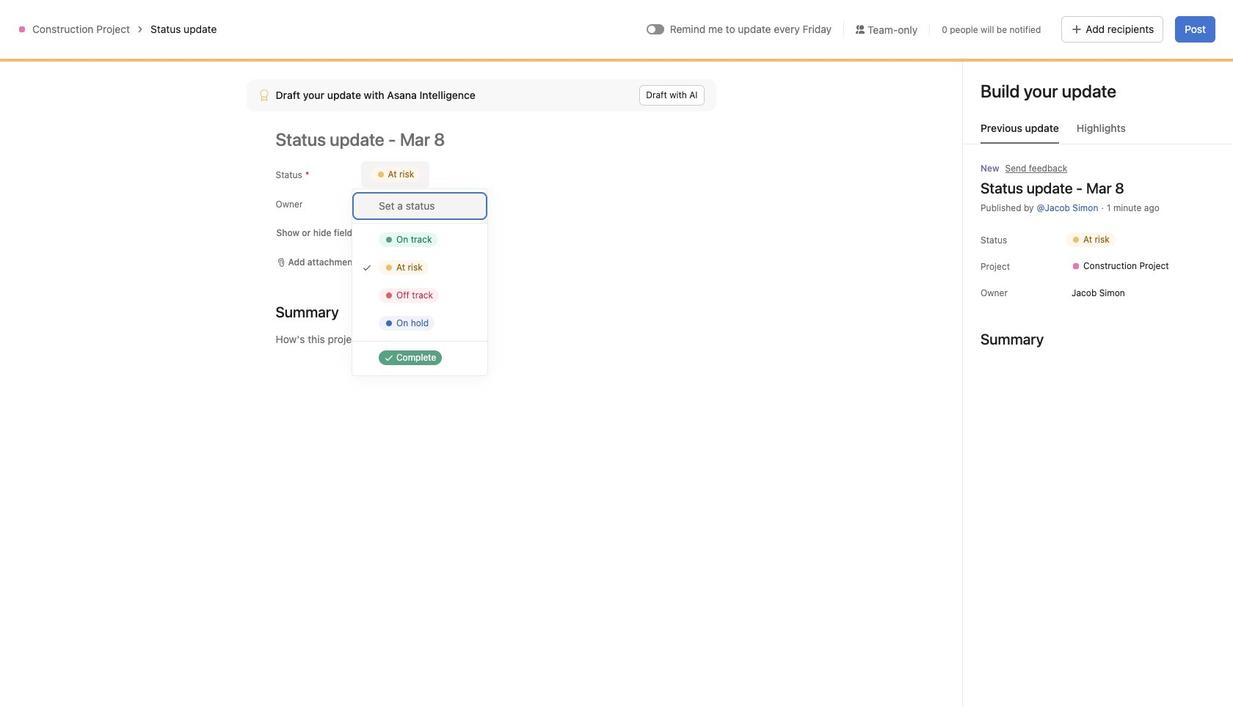 Task type: vqa. For each thing, say whether or not it's contained in the screenshot.
top plan
no



Task type: describe. For each thing, give the bounding box(es) containing it.
add to starred image
[[404, 48, 416, 59]]

mark complete image
[[427, 175, 445, 193]]

board image
[[203, 54, 220, 71]]

add task image
[[360, 139, 371, 150]]



Task type: locate. For each thing, give the bounding box(es) containing it.
expand image
[[374, 295, 383, 304]]

Mark complete checkbox
[[427, 175, 445, 193]]

Section title text field
[[276, 302, 339, 323]]

switch
[[646, 24, 664, 34]]

rules for drafting image
[[336, 139, 348, 150]]

rules for created image
[[1006, 139, 1017, 150]]

add task image
[[1029, 139, 1041, 150]]

hide sidebar image
[[19, 12, 31, 23]]

Title of update text field
[[276, 123, 716, 156]]

manage project members image
[[958, 54, 976, 71]]

tab list
[[963, 120, 1233, 145]]

option
[[352, 192, 487, 220]]



